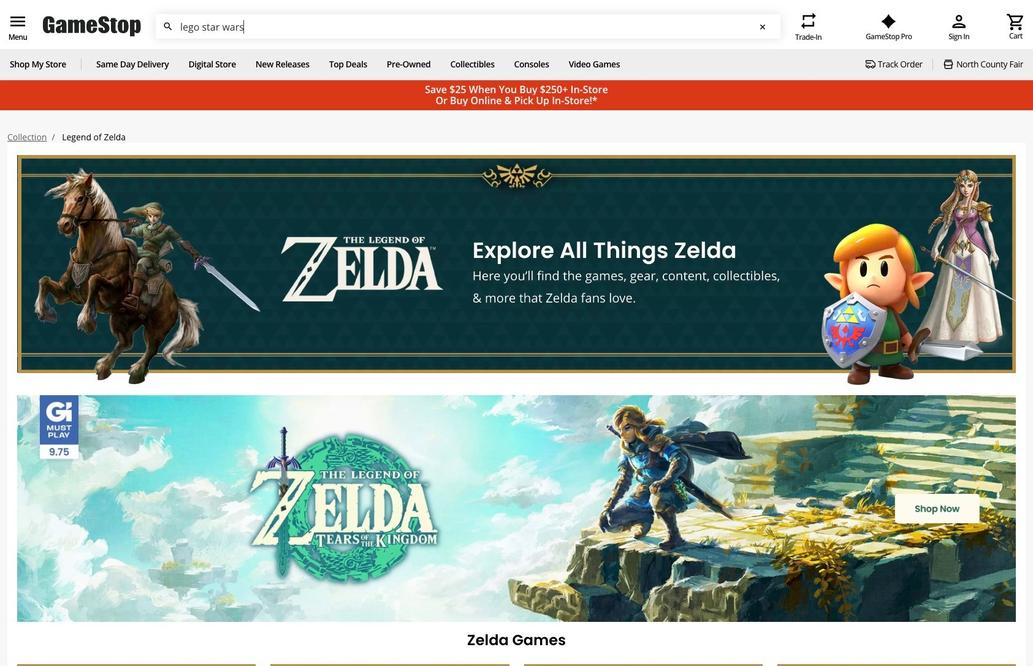 Task type: describe. For each thing, give the bounding box(es) containing it.
gamestop image
[[43, 15, 141, 38]]



Task type: locate. For each thing, give the bounding box(es) containing it.
gamestop pro icon image
[[881, 14, 896, 29]]

the legend of zelda: tears of the kingdom image
[[17, 395, 1016, 622]]

Search games, consoles & more search field
[[180, 15, 758, 39]]

None search field
[[156, 14, 780, 39]]



Task type: vqa. For each thing, say whether or not it's contained in the screenshot.
tab list
no



